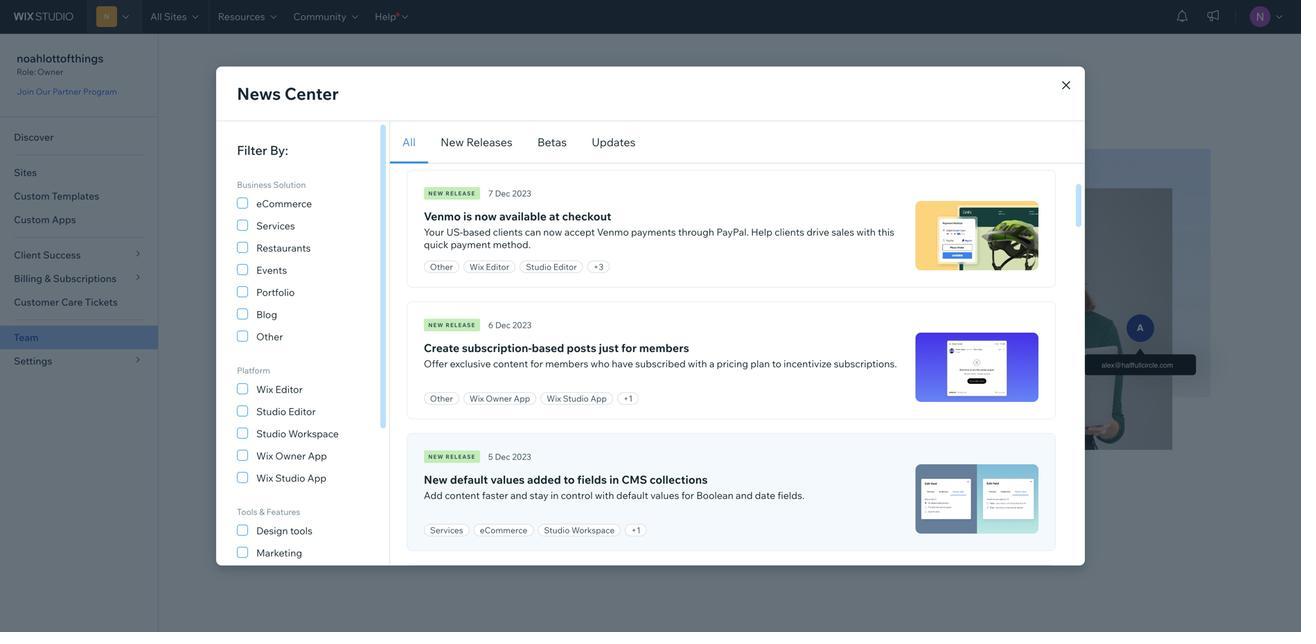 Task type: locate. For each thing, give the bounding box(es) containing it.
based left posts
[[532, 341, 565, 355]]

in
[[610, 473, 619, 487], [551, 489, 559, 502]]

2023 for based
[[513, 320, 532, 330]]

custom
[[14, 190, 50, 202], [14, 214, 50, 226]]

1 vertical spatial for
[[531, 358, 543, 370]]

paypal.
[[717, 226, 749, 238]]

1 release from the top
[[446, 190, 476, 197]]

collections
[[650, 473, 708, 487]]

2023 right 5
[[512, 452, 532, 462]]

0 vertical spatial other
[[430, 262, 453, 272]]

1 vertical spatial custom
[[14, 214, 50, 226]]

venmo up your
[[424, 209, 461, 223]]

+ down the have
[[624, 393, 629, 404]]

1 horizontal spatial now
[[544, 226, 563, 238]]

+ for for
[[624, 393, 629, 404]]

0 vertical spatial new release
[[429, 190, 476, 197]]

0 horizontal spatial ecommerce
[[256, 198, 312, 210]]

+
[[594, 262, 599, 272], [624, 393, 629, 404], [632, 525, 637, 536]]

help button
[[367, 0, 417, 33]]

new inside new default values added to fields in cms collections add content faster and stay in control with default values for boolean and date fields.
[[424, 473, 448, 487]]

in left cms
[[610, 473, 619, 487]]

for up the have
[[622, 341, 637, 355]]

+ down new default values added to fields in cms collections add content faster and stay in control with default values for boolean and date fields.
[[632, 525, 637, 536]]

custom for custom templates
[[14, 190, 50, 202]]

0 horizontal spatial services
[[256, 220, 295, 232]]

0 vertical spatial studio editor
[[526, 262, 577, 272]]

for down subscription- at the left of page
[[531, 358, 543, 370]]

new release up is on the top left of the page
[[429, 190, 476, 197]]

studio workspace
[[256, 428, 339, 440], [544, 525, 615, 536]]

1 vertical spatial studio workspace
[[544, 525, 615, 536]]

2 vertical spatial for
[[682, 489, 695, 502]]

new for create
[[429, 322, 444, 329]]

efficiently
[[221, 283, 292, 302]]

your up portfolio option
[[340, 264, 371, 282]]

1 horizontal spatial sites
[[164, 10, 187, 23]]

marketing
[[256, 547, 302, 559]]

help inside 'venmo is now available at checkout your us-based clients can now accept venmo payments through paypal. help clients drive sales with this quick payment method.'
[[752, 226, 773, 238]]

can right you
[[347, 337, 365, 351]]

n button
[[87, 0, 141, 33]]

Studio Workspace checkbox
[[237, 425, 355, 442]]

1 horizontal spatial default
[[617, 489, 649, 502]]

new release up on
[[429, 322, 476, 329]]

0 horizontal spatial sites
[[14, 166, 37, 179]]

1 horizontal spatial based
[[532, 341, 565, 355]]

new up your
[[429, 190, 444, 197]]

with inside 'venmo is now available at checkout your us-based clients can now accept venmo payments through paypal. help clients drive sales with this quick payment method.'
[[857, 226, 876, 238]]

0 vertical spatial release
[[446, 190, 476, 197]]

who
[[591, 358, 610, 370]]

0 vertical spatial add
[[221, 320, 243, 334]]

1 horizontal spatial ecommerce
[[480, 525, 528, 536]]

Other checkbox
[[237, 328, 355, 345]]

1 vertical spatial wix owner app
[[256, 450, 327, 462]]

to up permissions,
[[284, 320, 294, 334]]

now right is on the top left of the page
[[475, 209, 497, 223]]

wix inside 'option'
[[256, 450, 273, 462]]

other inside checkbox
[[256, 331, 283, 343]]

0 vertical spatial workspace
[[289, 428, 339, 440]]

content
[[493, 358, 528, 370], [445, 489, 480, 502]]

sites
[[164, 10, 187, 23], [14, 166, 37, 179]]

studio inside option
[[256, 406, 286, 418]]

0 horizontal spatial default
[[450, 473, 488, 487]]

1 2023 from the top
[[512, 188, 532, 199]]

clients up method.
[[493, 226, 523, 238]]

ecommerce down 'faster'
[[480, 525, 528, 536]]

new for venmo
[[429, 190, 444, 197]]

owner
[[37, 67, 63, 77], [486, 393, 512, 404], [275, 450, 306, 462]]

release up on
[[446, 322, 476, 329]]

venmo
[[424, 209, 461, 223], [597, 226, 629, 238]]

1 down the have
[[629, 393, 633, 404]]

updates
[[592, 135, 636, 149]]

2 2023 from the top
[[513, 320, 532, 330]]

0 vertical spatial based
[[463, 226, 491, 238]]

help right 'community' in the top left of the page
[[375, 10, 396, 23]]

Restaurants checkbox
[[237, 239, 355, 256]]

wix studio app down wix owner app 'option'
[[256, 472, 327, 484]]

owner down noahlottofthings
[[37, 67, 63, 77]]

noahlottofthings role: owner
[[17, 51, 104, 77]]

0 horizontal spatial workspace
[[289, 428, 339, 440]]

new releases
[[441, 135, 513, 149]]

new for new releases
[[441, 135, 464, 149]]

a
[[710, 358, 715, 370]]

1 vertical spatial your
[[297, 320, 320, 334]]

2023 up available
[[512, 188, 532, 199]]

can inside 'venmo is now available at checkout your us-based clients can now accept venmo payments through paypal. help clients drive sales with this quick payment method.'
[[525, 226, 541, 238]]

news center
[[237, 83, 339, 104]]

added
[[527, 473, 561, 487]]

values
[[491, 473, 525, 487], [651, 489, 680, 502]]

with inside create subscription-based posts just for members offer exclusive content for members who have subscribed with a pricing plan to incentivize subscriptions.
[[688, 358, 708, 370]]

new
[[429, 190, 444, 197], [429, 322, 444, 329], [429, 453, 444, 460]]

venmo down 'checkout'
[[597, 226, 629, 238]]

wix owner app inside 'option'
[[256, 450, 327, 462]]

0 vertical spatial for
[[622, 341, 637, 355]]

3 2023 from the top
[[512, 452, 532, 462]]

1 vertical spatial new
[[424, 473, 448, 487]]

help
[[375, 10, 396, 23], [752, 226, 773, 238]]

sites down discover
[[14, 166, 37, 179]]

2023 for now
[[512, 188, 532, 199]]

tools & features
[[237, 507, 300, 517]]

all button
[[390, 121, 428, 164]]

to right plan
[[773, 358, 782, 370]]

+ 1 down the have
[[624, 393, 633, 404]]

2023 for values
[[512, 452, 532, 462]]

custom up custom apps
[[14, 190, 50, 202]]

1 horizontal spatial in
[[610, 473, 619, 487]]

wix owner app up wix studio app "option"
[[256, 450, 327, 462]]

new inside new releases button
[[441, 135, 464, 149]]

services
[[256, 220, 295, 232], [430, 525, 463, 536]]

default down cms
[[617, 489, 649, 502]]

custom apps
[[14, 214, 76, 226]]

3 release from the top
[[446, 453, 476, 460]]

dec right 6
[[496, 320, 511, 330]]

1 vertical spatial based
[[532, 341, 565, 355]]

new release left 5
[[429, 453, 476, 460]]

Wix Studio App checkbox
[[237, 469, 355, 486]]

2 new from the top
[[429, 322, 444, 329]]

with up portfolio option
[[306, 264, 336, 282]]

0 vertical spatial can
[[525, 226, 541, 238]]

1 horizontal spatial team
[[278, 406, 307, 419]]

wix editor down the payment
[[470, 262, 510, 272]]

0 vertical spatial values
[[491, 473, 525, 487]]

0 horizontal spatial for
[[531, 358, 543, 370]]

workspace
[[289, 428, 339, 440], [572, 525, 615, 536]]

and up work
[[351, 320, 371, 334]]

new left 5
[[429, 453, 444, 460]]

other for create subscription-based posts just for members
[[430, 393, 453, 404]]

0 horizontal spatial members
[[546, 358, 589, 370]]

2 vertical spatial dec
[[495, 452, 511, 462]]

clients left drive
[[775, 226, 805, 238]]

new
[[441, 135, 464, 149], [424, 473, 448, 487]]

1 vertical spatial team
[[278, 406, 307, 419]]

0 horizontal spatial studio workspace
[[256, 428, 339, 440]]

team up you
[[322, 320, 349, 334]]

can down available
[[525, 226, 541, 238]]

owner inside 'option'
[[275, 450, 306, 462]]

other down quick
[[430, 262, 453, 272]]

all right n "button" at the left of page
[[150, 10, 162, 23]]

pricing
[[717, 358, 749, 370]]

sales
[[832, 226, 855, 238]]

with left the this
[[857, 226, 876, 238]]

0 horizontal spatial team
[[14, 331, 39, 343]]

add left people
[[221, 320, 243, 334]]

new release for new
[[429, 453, 476, 460]]

Blog checkbox
[[237, 306, 355, 322]]

app
[[514, 393, 530, 404], [591, 393, 607, 404], [308, 450, 327, 462], [308, 472, 327, 484]]

editor up studio editor option
[[275, 383, 303, 395]]

editor inside 'checkbox'
[[275, 383, 303, 395]]

1 vertical spatial owner
[[486, 393, 512, 404]]

help inside button
[[375, 10, 396, 23]]

0 vertical spatial owner
[[37, 67, 63, 77]]

1 horizontal spatial content
[[493, 358, 528, 370]]

+ down accept
[[594, 262, 599, 272]]

0 vertical spatial new
[[429, 190, 444, 197]]

now down at
[[544, 226, 563, 238]]

content down subscription- at the left of page
[[493, 358, 528, 370]]

2 clients from the left
[[775, 226, 805, 238]]

Services checkbox
[[237, 217, 355, 234]]

2 horizontal spatial for
[[682, 489, 695, 502]]

1 horizontal spatial can
[[525, 226, 541, 238]]

based inside 'venmo is now available at checkout your us-based clients can now accept venmo payments through paypal. help clients drive sales with this quick payment method.'
[[463, 226, 491, 238]]

other for venmo is now available at checkout
[[430, 262, 453, 272]]

1 vertical spatial studio editor
[[256, 406, 316, 418]]

owner down exclusive
[[486, 393, 512, 404]]

2 vertical spatial 2023
[[512, 452, 532, 462]]

to up control
[[564, 473, 575, 487]]

1 vertical spatial sites
[[14, 166, 37, 179]]

1 vertical spatial content
[[445, 489, 480, 502]]

1 vertical spatial 1
[[637, 525, 641, 536]]

dec right the "7" on the left top of page
[[495, 188, 511, 199]]

workspace up wix owner app 'option'
[[289, 428, 339, 440]]

ecommerce inside checkbox
[[256, 198, 312, 210]]

wix editor
[[470, 262, 510, 272], [256, 383, 303, 395]]

2023
[[512, 188, 532, 199], [513, 320, 532, 330], [512, 452, 532, 462]]

2 vertical spatial +
[[632, 525, 637, 536]]

3 new release from the top
[[429, 453, 476, 460]]

your inside the collaborate with your team more efficiently
[[340, 264, 371, 282]]

1 new from the top
[[429, 190, 444, 197]]

sites right n "button" at the left of page
[[164, 10, 187, 23]]

members down posts
[[546, 358, 589, 370]]

payments
[[631, 226, 676, 238]]

new up on
[[429, 322, 444, 329]]

+ 1
[[624, 393, 633, 404], [632, 525, 641, 536]]

0 vertical spatial ecommerce
[[256, 198, 312, 210]]

custom templates
[[14, 190, 99, 202]]

role:
[[17, 67, 36, 77]]

team link
[[0, 326, 158, 349]]

with down fields
[[595, 489, 615, 502]]

customer care tickets link
[[0, 290, 158, 314]]

1 vertical spatial venmo
[[597, 226, 629, 238]]

other down offer
[[430, 393, 453, 404]]

0 vertical spatial new
[[441, 135, 464, 149]]

at
[[549, 209, 560, 223]]

other
[[430, 262, 453, 272], [256, 331, 283, 343], [430, 393, 453, 404]]

3 dec from the top
[[495, 452, 511, 462]]

0 vertical spatial members
[[640, 341, 690, 355]]

1 vertical spatial dec
[[496, 320, 511, 330]]

0 horizontal spatial can
[[347, 337, 365, 351]]

1 horizontal spatial studio editor
[[526, 262, 577, 272]]

0 vertical spatial your
[[340, 264, 371, 282]]

1 vertical spatial 2023
[[513, 320, 532, 330]]

tools
[[290, 525, 313, 537]]

1 vertical spatial + 1
[[632, 525, 641, 536]]

0 horizontal spatial team
[[322, 320, 349, 334]]

default up 'faster'
[[450, 473, 488, 487]]

workspace down control
[[572, 525, 615, 536]]

2 dec from the top
[[496, 320, 511, 330]]

0 horizontal spatial help
[[375, 10, 396, 23]]

for down "collections" at the bottom of page
[[682, 489, 695, 502]]

through
[[679, 226, 715, 238]]

in right stay
[[551, 489, 559, 502]]

all left new releases
[[403, 135, 416, 149]]

other down blog
[[256, 331, 283, 343]]

studio editor up studio workspace checkbox
[[256, 406, 316, 418]]

your up so in the bottom left of the page
[[297, 320, 320, 334]]

all
[[150, 10, 162, 23], [403, 135, 416, 149]]

1 vertical spatial to
[[773, 358, 782, 370]]

releases
[[467, 135, 513, 149]]

drive
[[807, 226, 830, 238]]

&
[[259, 507, 265, 517]]

subscription-
[[462, 341, 532, 355]]

team down customer
[[14, 331, 39, 343]]

0 horizontal spatial +
[[594, 262, 599, 272]]

0 vertical spatial +
[[594, 262, 599, 272]]

together
[[396, 337, 441, 351]]

1 vertical spatial can
[[347, 337, 365, 351]]

0 vertical spatial in
[[610, 473, 619, 487]]

1 custom from the top
[[14, 190, 50, 202]]

venmo is now available at checkout your us-based clients can now accept venmo payments through paypal. help clients drive sales with this quick payment method.
[[424, 209, 895, 251]]

release up is on the top left of the page
[[446, 190, 476, 197]]

1 vertical spatial new
[[429, 322, 444, 329]]

1 new release from the top
[[429, 190, 476, 197]]

0 vertical spatial content
[[493, 358, 528, 370]]

owner up wix studio app "option"
[[275, 450, 306, 462]]

members up subscribed
[[640, 341, 690, 355]]

cms
[[622, 473, 648, 487]]

app down who
[[591, 393, 607, 404]]

this
[[878, 226, 895, 238]]

dec right 5
[[495, 452, 511, 462]]

Portfolio checkbox
[[237, 284, 355, 300]]

your
[[340, 264, 371, 282], [297, 320, 320, 334]]

studio
[[526, 262, 552, 272], [563, 393, 589, 404], [256, 406, 286, 418], [256, 428, 286, 440], [275, 472, 305, 484], [544, 525, 570, 536]]

0 vertical spatial to
[[284, 320, 294, 334]]

with left a
[[688, 358, 708, 370]]

release left 5
[[446, 453, 476, 460]]

help right paypal.
[[752, 226, 773, 238]]

+ 1 for members
[[624, 393, 633, 404]]

3 new from the top
[[429, 453, 444, 460]]

1 horizontal spatial add
[[424, 489, 443, 502]]

2 vertical spatial to
[[564, 473, 575, 487]]

to
[[284, 320, 294, 334], [773, 358, 782, 370], [564, 473, 575, 487]]

studio workspace up wix owner app 'option'
[[256, 428, 339, 440]]

1 horizontal spatial your
[[340, 264, 371, 282]]

2 release from the top
[[446, 322, 476, 329]]

0 horizontal spatial add
[[221, 320, 243, 334]]

tab list
[[390, 121, 1086, 164]]

1 vertical spatial default
[[617, 489, 649, 502]]

exclusive
[[450, 358, 491, 370]]

Design tools checkbox
[[237, 522, 313, 539]]

work
[[368, 337, 393, 351]]

team left the more
[[374, 264, 410, 282]]

workspace inside checkbox
[[289, 428, 339, 440]]

2 new release from the top
[[429, 322, 476, 329]]

create
[[424, 341, 460, 355]]

your inside add people to your team and assign custom roles and permissions, so you can work together on multiple sites.
[[297, 320, 320, 334]]

0 vertical spatial venmo
[[424, 209, 461, 223]]

ecommerce down solution
[[256, 198, 312, 210]]

wix studio app down who
[[547, 393, 607, 404]]

0 vertical spatial 2023
[[512, 188, 532, 199]]

1 horizontal spatial team
[[374, 264, 410, 282]]

app inside "option"
[[308, 472, 327, 484]]

app down subscription- at the left of page
[[514, 393, 530, 404]]

0 vertical spatial 1
[[629, 393, 633, 404]]

values up 'faster'
[[491, 473, 525, 487]]

0 vertical spatial services
[[256, 220, 295, 232]]

1 vertical spatial new release
[[429, 322, 476, 329]]

with inside the collaborate with your team more efficiently
[[306, 264, 336, 282]]

1 vertical spatial services
[[430, 525, 463, 536]]

editor left "+ 3"
[[554, 262, 577, 272]]

0 vertical spatial + 1
[[624, 393, 633, 404]]

n
[[104, 12, 109, 21]]

1 down new default values added to fields in cms collections add content faster and stay in control with default values for boolean and date fields.
[[637, 525, 641, 536]]

wix editor up set up team
[[256, 383, 303, 395]]

method.
[[493, 238, 531, 251]]

team
[[14, 331, 39, 343], [278, 406, 307, 419]]

wix inside "option"
[[256, 472, 273, 484]]

0 horizontal spatial all
[[150, 10, 162, 23]]

studio editor down accept
[[526, 262, 577, 272]]

editor up studio workspace checkbox
[[289, 406, 316, 418]]

0 vertical spatial team
[[374, 264, 410, 282]]

custom
[[409, 320, 448, 334]]

0 horizontal spatial venmo
[[424, 209, 461, 223]]

0 horizontal spatial wix editor
[[256, 383, 303, 395]]

add inside add people to your team and assign custom roles and permissions, so you can work together on multiple sites.
[[221, 320, 243, 334]]

studio workspace down control
[[544, 525, 615, 536]]

2 custom from the top
[[14, 214, 50, 226]]

2 vertical spatial owner
[[275, 450, 306, 462]]

add inside new default values added to fields in cms collections add content faster and stay in control with default values for boolean and date fields.
[[424, 489, 443, 502]]

customer care tickets
[[14, 296, 118, 308]]

app up wix studio app "option"
[[308, 450, 327, 462]]

+ for checkout
[[594, 262, 599, 272]]

wix owner app down exclusive
[[470, 393, 530, 404]]

checkout
[[562, 209, 612, 223]]

app down wix owner app 'option'
[[308, 472, 327, 484]]

custom left apps
[[14, 214, 50, 226]]

join our partner program
[[17, 86, 117, 97]]

team up studio workspace checkbox
[[278, 406, 307, 419]]

dec
[[495, 188, 511, 199], [496, 320, 511, 330], [495, 452, 511, 462]]

1 vertical spatial team
[[322, 320, 349, 334]]

Wix Owner App checkbox
[[237, 447, 355, 464]]

2 horizontal spatial +
[[632, 525, 637, 536]]

add left 'faster'
[[424, 489, 443, 502]]

values down "collections" at the bottom of page
[[651, 489, 680, 502]]

eCommerce checkbox
[[237, 195, 355, 211]]

1 dec from the top
[[495, 188, 511, 199]]

based up the payment
[[463, 226, 491, 238]]

+ 1 down new default values added to fields in cms collections add content faster and stay in control with default values for boolean and date fields.
[[632, 525, 641, 536]]

all inside button
[[403, 135, 416, 149]]

content left 'faster'
[[445, 489, 480, 502]]

1 vertical spatial in
[[551, 489, 559, 502]]

2 horizontal spatial to
[[773, 358, 782, 370]]

add
[[221, 320, 243, 334], [424, 489, 443, 502]]

new release for venmo
[[429, 190, 476, 197]]

2023 right 6
[[513, 320, 532, 330]]



Task type: describe. For each thing, give the bounding box(es) containing it.
resources
[[218, 10, 265, 23]]

our
[[36, 86, 51, 97]]

1 for in
[[637, 525, 641, 536]]

your
[[424, 226, 444, 238]]

content inside create subscription-based posts just for members offer exclusive content for members who have subscribed with a pricing plan to incentivize subscriptions.
[[493, 358, 528, 370]]

add people to your team and assign custom roles and permissions, so you can work together on multiple sites.
[[221, 320, 475, 367]]

set up team
[[242, 406, 307, 419]]

7
[[489, 188, 493, 199]]

fields.
[[778, 489, 805, 502]]

collaborate
[[221, 264, 303, 282]]

discover link
[[0, 125, 158, 149]]

new releases button
[[428, 121, 525, 164]]

boolean
[[697, 489, 734, 502]]

1 horizontal spatial wix studio app
[[547, 393, 607, 404]]

wix editor inside 'checkbox'
[[256, 383, 303, 395]]

quick
[[424, 238, 449, 251]]

studio editor inside option
[[256, 406, 316, 418]]

design tools
[[256, 525, 313, 537]]

discover
[[14, 131, 54, 143]]

for inside new default values added to fields in cms collections add content faster and stay in control with default values for boolean and date fields.
[[682, 489, 695, 502]]

set up team button
[[221, 398, 327, 427]]

studio inside "option"
[[275, 472, 305, 484]]

all for all sites
[[150, 10, 162, 23]]

new for new
[[429, 453, 444, 460]]

incentivize
[[784, 358, 832, 370]]

and up multiple
[[221, 337, 241, 351]]

you
[[326, 337, 344, 351]]

us-
[[447, 226, 463, 238]]

1 vertical spatial now
[[544, 226, 563, 238]]

team inside add people to your team and assign custom roles and permissions, so you can work together on multiple sites.
[[322, 320, 349, 334]]

updates button
[[580, 121, 648, 164]]

+ 3
[[594, 262, 604, 272]]

tools
[[237, 507, 258, 517]]

to inside new default values added to fields in cms collections add content faster and stay in control with default values for boolean and date fields.
[[564, 473, 575, 487]]

tab list containing all
[[390, 121, 1086, 164]]

date
[[755, 489, 776, 502]]

and left date
[[736, 489, 753, 502]]

tickets
[[85, 296, 118, 308]]

dec for values
[[495, 452, 511, 462]]

1 horizontal spatial services
[[430, 525, 463, 536]]

roles
[[450, 320, 475, 334]]

Marketing checkbox
[[237, 544, 313, 561]]

fields
[[578, 473, 607, 487]]

all for all
[[403, 135, 416, 149]]

accept
[[565, 226, 595, 238]]

betas
[[538, 135, 567, 149]]

1 horizontal spatial workspace
[[572, 525, 615, 536]]

new for new default values added to fields in cms collections add content faster and stay in control with default values for boolean and date fields.
[[424, 473, 448, 487]]

design
[[256, 525, 288, 537]]

studio workspace inside checkbox
[[256, 428, 339, 440]]

assign
[[373, 320, 407, 334]]

1 horizontal spatial venmo
[[597, 226, 629, 238]]

platform
[[237, 365, 270, 376]]

to inside create subscription-based posts just for members offer exclusive content for members who have subscribed with a pricing plan to incentivize subscriptions.
[[773, 358, 782, 370]]

based inside create subscription-based posts just for members offer exclusive content for members who have subscribed with a pricing plan to incentivize subscriptions.
[[532, 341, 565, 355]]

6
[[489, 320, 494, 330]]

apps
[[52, 214, 76, 226]]

team inside sidebar element
[[14, 331, 39, 343]]

content inside new default values added to fields in cms collections add content faster and stay in control with default values for boolean and date fields.
[[445, 489, 480, 502]]

community
[[294, 10, 347, 23]]

more
[[413, 264, 449, 282]]

1 vertical spatial values
[[651, 489, 680, 502]]

team inside button
[[278, 406, 307, 419]]

offer
[[424, 358, 448, 370]]

sites inside sidebar element
[[14, 166, 37, 179]]

team inside the collaborate with your team more efficiently
[[374, 264, 410, 282]]

studio inside checkbox
[[256, 428, 286, 440]]

1 clients from the left
[[493, 226, 523, 238]]

1 horizontal spatial studio workspace
[[544, 525, 615, 536]]

+ for fields
[[632, 525, 637, 536]]

new default values added to fields in cms collections add content faster and stay in control with default values for boolean and date fields.
[[424, 473, 805, 502]]

dec for now
[[495, 188, 511, 199]]

release for subscription-
[[446, 322, 476, 329]]

business solution
[[237, 180, 306, 190]]

custom for custom apps
[[14, 214, 50, 226]]

features
[[267, 507, 300, 517]]

editor down method.
[[486, 262, 510, 272]]

and left stay
[[511, 489, 528, 502]]

posts
[[567, 341, 597, 355]]

filter by:
[[237, 142, 288, 158]]

payment
[[451, 238, 491, 251]]

owner inside noahlottofthings role: owner
[[37, 67, 63, 77]]

plan
[[751, 358, 770, 370]]

is
[[464, 209, 472, 223]]

portfolio
[[256, 286, 295, 298]]

control
[[561, 489, 593, 502]]

have
[[612, 358, 634, 370]]

up
[[262, 406, 276, 419]]

Studio Editor checkbox
[[237, 403, 355, 419]]

1 for members
[[629, 393, 633, 404]]

by:
[[270, 142, 288, 158]]

partner
[[53, 86, 81, 97]]

custom templates link
[[0, 184, 158, 208]]

to inside add people to your team and assign custom roles and permissions, so you can work together on multiple sites.
[[284, 320, 294, 334]]

restaurants
[[256, 242, 311, 254]]

multiple
[[221, 354, 263, 367]]

0 horizontal spatial values
[[491, 473, 525, 487]]

people
[[245, 320, 281, 334]]

1 vertical spatial ecommerce
[[480, 525, 528, 536]]

templates
[[52, 190, 99, 202]]

custom apps link
[[0, 208, 158, 232]]

7 dec 2023
[[489, 188, 532, 199]]

wix inside 'checkbox'
[[256, 383, 273, 395]]

1 horizontal spatial wix owner app
[[470, 393, 530, 404]]

new release for create
[[429, 322, 476, 329]]

dec for based
[[496, 320, 511, 330]]

so
[[311, 337, 323, 351]]

+ 1 for in
[[632, 525, 641, 536]]

Wix Editor checkbox
[[237, 381, 355, 397]]

editor inside option
[[289, 406, 316, 418]]

with inside new default values added to fields in cms collections add content faster and stay in control with default values for boolean and date fields.
[[595, 489, 615, 502]]

sidebar element
[[0, 33, 159, 632]]

6 dec 2023
[[489, 320, 532, 330]]

2 horizontal spatial owner
[[486, 393, 512, 404]]

app inside 'option'
[[308, 450, 327, 462]]

5
[[489, 452, 493, 462]]

customer
[[14, 296, 59, 308]]

collaborate with your team more efficiently
[[221, 264, 449, 302]]

noahlottofthings
[[17, 51, 104, 65]]

join
[[17, 86, 34, 97]]

0 vertical spatial wix editor
[[470, 262, 510, 272]]

3
[[599, 262, 604, 272]]

1 horizontal spatial members
[[640, 341, 690, 355]]

0 vertical spatial default
[[450, 473, 488, 487]]

solution
[[273, 180, 306, 190]]

faster
[[482, 489, 509, 502]]

0 vertical spatial now
[[475, 209, 497, 223]]

create subscription-based posts just for members offer exclusive content for members who have subscribed with a pricing plan to incentivize subscriptions.
[[424, 341, 898, 370]]

Events checkbox
[[237, 261, 355, 278]]

subscribed
[[636, 358, 686, 370]]

release for default
[[446, 453, 476, 460]]

can inside add people to your team and assign custom roles and permissions, so you can work together on multiple sites.
[[347, 337, 365, 351]]

on
[[443, 337, 457, 351]]

release for is
[[446, 190, 476, 197]]

sites link
[[0, 161, 158, 184]]

1 vertical spatial members
[[546, 358, 589, 370]]

program
[[83, 86, 117, 97]]

wix studio app inside "option"
[[256, 472, 327, 484]]

permissions,
[[243, 337, 308, 351]]

services inside checkbox
[[256, 220, 295, 232]]

all sites
[[150, 10, 187, 23]]

care
[[61, 296, 83, 308]]

filter
[[237, 142, 267, 158]]



Task type: vqa. For each thing, say whether or not it's contained in the screenshot.
You can always edit or add details in your Dashboard.
no



